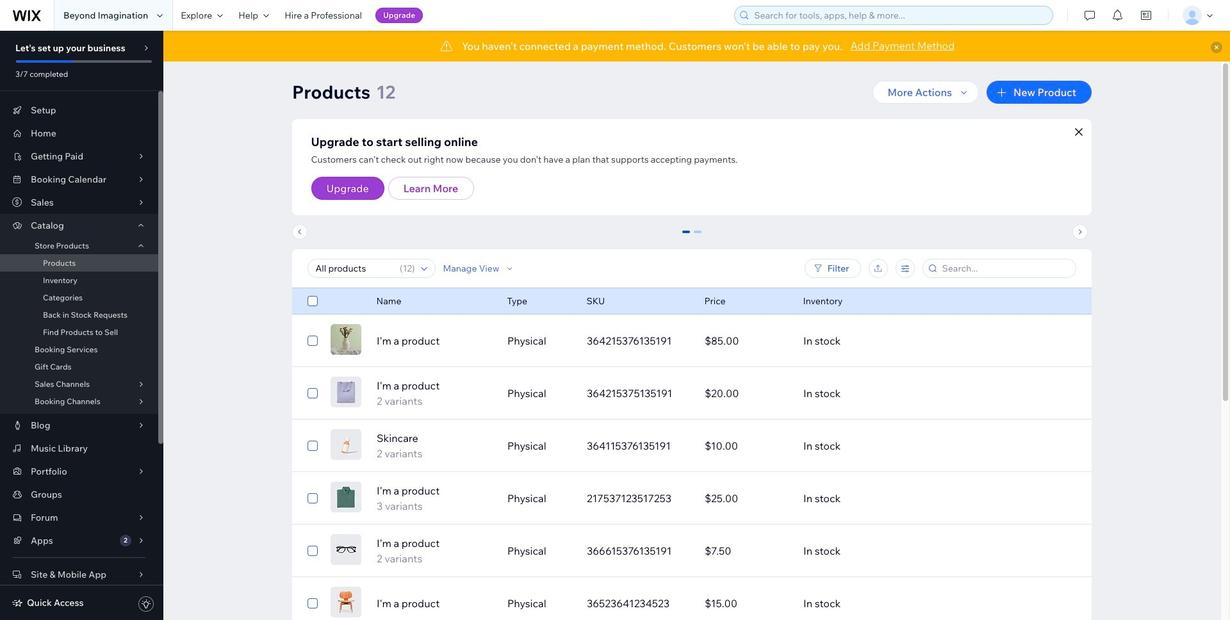 Task type: locate. For each thing, give the bounding box(es) containing it.
None checkbox
[[308, 438, 318, 454], [308, 491, 318, 506], [308, 438, 318, 454], [308, 491, 318, 506]]

Search for tools, apps, help & more... field
[[750, 6, 1049, 24]]

alert
[[163, 31, 1230, 62]]

None checkbox
[[308, 293, 318, 309], [308, 333, 318, 349], [308, 386, 318, 401], [308, 543, 318, 559], [308, 596, 318, 611], [308, 293, 318, 309], [308, 333, 318, 349], [308, 386, 318, 401], [308, 543, 318, 559], [308, 596, 318, 611]]

Unsaved view field
[[312, 260, 396, 277]]



Task type: describe. For each thing, give the bounding box(es) containing it.
sidebar element
[[0, 31, 163, 620]]

Search... field
[[939, 260, 1072, 277]]



Task type: vqa. For each thing, say whether or not it's contained in the screenshot.
Search for tools, apps, help & more... field
yes



